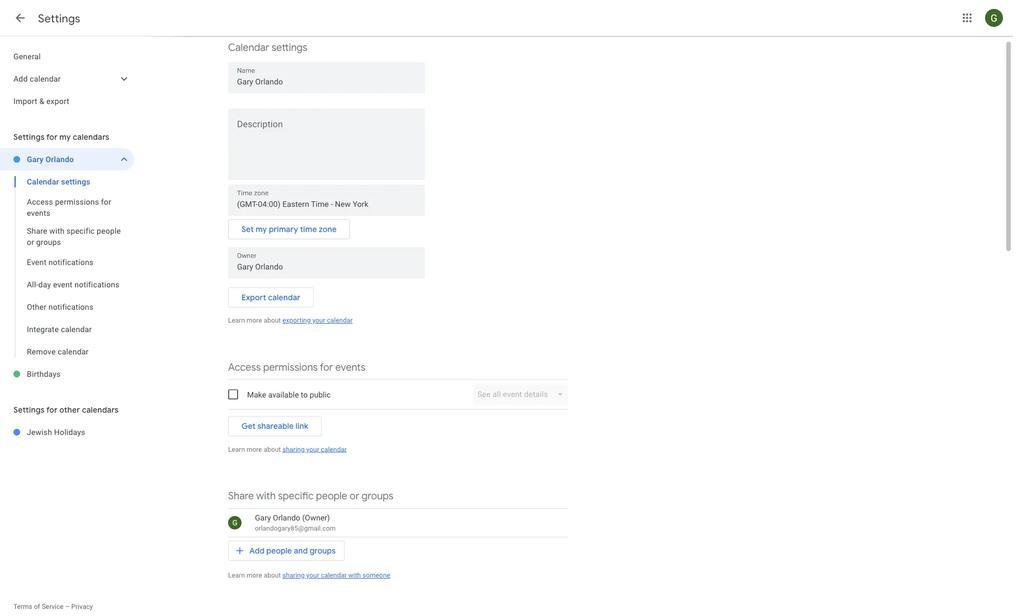 Task type: describe. For each thing, give the bounding box(es) containing it.
integrate
[[27, 325, 59, 334]]

more for learn more about sharing your calendar
[[247, 446, 262, 453]]

set my primary time zone
[[242, 224, 337, 234]]

share with specific people or groups inside settings for my calendars tree
[[27, 226, 121, 247]]

other
[[27, 302, 46, 312]]

orlando for gary orlando
[[46, 155, 74, 164]]

of
[[34, 603, 40, 611]]

2 horizontal spatial people
[[316, 490, 348, 503]]

1 horizontal spatial settings
[[272, 41, 308, 54]]

birthdays link
[[27, 363, 134, 385]]

privacy
[[71, 603, 93, 611]]

jewish holidays
[[27, 428, 85, 437]]

&
[[39, 97, 44, 106]]

export calendar
[[242, 293, 301, 303]]

1 horizontal spatial access permissions for events
[[228, 361, 366, 374]]

2 horizontal spatial groups
[[362, 490, 394, 503]]

your for sharing your calendar
[[307, 446, 319, 453]]

(owner)
[[302, 513, 330, 523]]

1 vertical spatial permissions
[[263, 361, 318, 374]]

other notifications
[[27, 302, 93, 312]]

1 vertical spatial notifications
[[75, 280, 120, 289]]

learn more about sharing your calendar with someone
[[228, 572, 391, 580]]

learn more about exporting your calendar
[[228, 317, 353, 324]]

settings for settings for other calendars
[[13, 405, 45, 415]]

other
[[59, 405, 80, 415]]

add for add people and groups
[[250, 546, 265, 556]]

primary
[[269, 224, 298, 234]]

about for sharing your calendar
[[264, 446, 281, 453]]

day
[[38, 280, 51, 289]]

settings for my calendars
[[13, 132, 109, 142]]

access inside access permissions for events
[[27, 197, 53, 206]]

jewish holidays link
[[27, 421, 134, 444]]

birthdays
[[27, 370, 61, 379]]

1 vertical spatial or
[[350, 490, 360, 503]]

–
[[65, 603, 70, 611]]

terms of service – privacy
[[13, 603, 93, 611]]

time
[[300, 224, 317, 234]]

calendar settings inside group
[[27, 177, 90, 186]]

settings for settings
[[38, 11, 80, 25]]

settings for my calendars tree
[[0, 148, 134, 385]]

birthdays tree item
[[0, 363, 134, 385]]

about for sharing your calendar with someone
[[264, 572, 281, 580]]

gary for gary orlando
[[27, 155, 44, 164]]

settings inside group
[[61, 177, 90, 186]]

make
[[247, 390, 266, 399]]

people inside share with specific people or groups
[[97, 226, 121, 236]]

add calendar
[[13, 74, 61, 83]]

calendar inside group
[[27, 177, 59, 186]]

general
[[13, 52, 41, 61]]

gary for gary orlando (owner) orlandogary85@gmail.com
[[255, 513, 271, 523]]

make available to public
[[247, 390, 331, 399]]

specific inside share with specific people or groups
[[67, 226, 95, 236]]

1 vertical spatial events
[[336, 361, 366, 374]]

1 vertical spatial specific
[[278, 490, 314, 503]]

get shareable link button
[[228, 413, 322, 440]]

notifications for event notifications
[[49, 258, 94, 267]]

or inside tree
[[27, 237, 34, 247]]

1 horizontal spatial with
[[256, 490, 276, 503]]

learn for learn more about sharing your calendar with someone
[[228, 572, 245, 580]]

import
[[13, 97, 37, 106]]

sharing your calendar link
[[283, 446, 347, 453]]

1 horizontal spatial share with specific people or groups
[[228, 490, 394, 503]]

0 vertical spatial calendar
[[228, 41, 269, 54]]

group containing calendar settings
[[0, 171, 134, 363]]

set my primary time zone button
[[228, 216, 350, 243]]

settings heading
[[38, 11, 80, 25]]



Task type: locate. For each thing, give the bounding box(es) containing it.
with up event notifications
[[49, 226, 65, 236]]

all-day event notifications
[[27, 280, 120, 289]]

exporting your calendar link
[[283, 317, 353, 324]]

0 vertical spatial your
[[313, 317, 325, 324]]

1 horizontal spatial events
[[336, 361, 366, 374]]

2 more from the top
[[247, 446, 262, 453]]

1 horizontal spatial groups
[[310, 546, 336, 556]]

0 horizontal spatial share
[[27, 226, 47, 236]]

0 horizontal spatial my
[[59, 132, 71, 142]]

settings for settings for my calendars
[[13, 132, 45, 142]]

access permissions for events
[[27, 197, 111, 218], [228, 361, 366, 374]]

someone
[[363, 572, 391, 580]]

1 vertical spatial groups
[[362, 490, 394, 503]]

0 vertical spatial people
[[97, 226, 121, 236]]

1 horizontal spatial share
[[228, 490, 254, 503]]

groups inside settings for my calendars tree
[[36, 237, 61, 247]]

0 vertical spatial settings
[[38, 11, 80, 25]]

set
[[242, 224, 254, 234]]

1 vertical spatial settings
[[13, 132, 45, 142]]

orlando inside gary orlando (owner) orlandogary85@gmail.com
[[273, 513, 300, 523]]

calendars up jewish holidays link
[[82, 405, 119, 415]]

1 sharing from the top
[[283, 446, 305, 453]]

permissions
[[55, 197, 99, 206], [263, 361, 318, 374]]

0 vertical spatial or
[[27, 237, 34, 247]]

1 more from the top
[[247, 317, 262, 324]]

0 vertical spatial share
[[27, 226, 47, 236]]

people
[[97, 226, 121, 236], [316, 490, 348, 503], [267, 546, 292, 556]]

0 vertical spatial share with specific people or groups
[[27, 226, 121, 247]]

0 vertical spatial my
[[59, 132, 71, 142]]

0 vertical spatial gary
[[27, 155, 44, 164]]

add up import
[[13, 74, 28, 83]]

0 vertical spatial more
[[247, 317, 262, 324]]

2 vertical spatial people
[[267, 546, 292, 556]]

about down export calendar at the top left of page
[[264, 317, 281, 324]]

access permissions for events up to
[[228, 361, 366, 374]]

with left someone
[[349, 572, 361, 580]]

settings
[[38, 11, 80, 25], [13, 132, 45, 142], [13, 405, 45, 415]]

0 vertical spatial orlando
[[46, 155, 74, 164]]

more down get
[[247, 446, 262, 453]]

to
[[301, 390, 308, 399]]

calendars
[[73, 132, 109, 142], [82, 405, 119, 415]]

calendar settings
[[228, 41, 308, 54], [27, 177, 90, 186]]

calendars for settings for other calendars
[[82, 405, 119, 415]]

notifications down all-day event notifications
[[49, 302, 93, 312]]

settings up gary orlando
[[13, 132, 45, 142]]

2 vertical spatial about
[[264, 572, 281, 580]]

go back image
[[13, 11, 27, 25]]

export
[[242, 293, 266, 303]]

add inside "button"
[[250, 546, 265, 556]]

event notifications
[[27, 258, 94, 267]]

jewish holidays tree item
[[0, 421, 134, 444]]

None text field
[[237, 197, 416, 212], [237, 259, 416, 275], [237, 197, 416, 212], [237, 259, 416, 275]]

add left and
[[250, 546, 265, 556]]

notifications for other notifications
[[49, 302, 93, 312]]

group
[[0, 171, 134, 363]]

learn
[[228, 317, 245, 324], [228, 446, 245, 453], [228, 572, 245, 580]]

your
[[313, 317, 325, 324], [307, 446, 319, 453], [307, 572, 319, 580]]

your down and
[[307, 572, 319, 580]]

1 vertical spatial with
[[256, 490, 276, 503]]

orlando
[[46, 155, 74, 164], [273, 513, 300, 523]]

my inside button
[[256, 224, 267, 234]]

2 vertical spatial settings
[[13, 405, 45, 415]]

1 vertical spatial share
[[228, 490, 254, 503]]

1 vertical spatial gary
[[255, 513, 271, 523]]

1 learn from the top
[[228, 317, 245, 324]]

settings for other calendars
[[13, 405, 119, 415]]

calendars for settings for my calendars
[[73, 132, 109, 142]]

add people and groups
[[250, 546, 336, 556]]

share inside settings for my calendars tree
[[27, 226, 47, 236]]

1 horizontal spatial or
[[350, 490, 360, 503]]

2 vertical spatial notifications
[[49, 302, 93, 312]]

0 vertical spatial permissions
[[55, 197, 99, 206]]

notifications up all-day event notifications
[[49, 258, 94, 267]]

for inside tree
[[101, 197, 111, 206]]

1 vertical spatial sharing
[[283, 572, 305, 580]]

all-
[[27, 280, 38, 289]]

learn more about sharing your calendar
[[228, 446, 347, 453]]

sharing
[[283, 446, 305, 453], [283, 572, 305, 580]]

add for add calendar
[[13, 74, 28, 83]]

gary inside tree item
[[27, 155, 44, 164]]

your for exporting your calendar
[[313, 317, 325, 324]]

export
[[46, 97, 69, 106]]

event
[[53, 280, 73, 289]]

more for learn more about sharing your calendar with someone
[[247, 572, 262, 580]]

groups
[[36, 237, 61, 247], [362, 490, 394, 503], [310, 546, 336, 556]]

3 about from the top
[[264, 572, 281, 580]]

0 horizontal spatial with
[[49, 226, 65, 236]]

learn down export
[[228, 317, 245, 324]]

1 vertical spatial orlando
[[273, 513, 300, 523]]

jewish
[[27, 428, 52, 437]]

terms
[[13, 603, 32, 611]]

1 horizontal spatial add
[[250, 546, 265, 556]]

1 horizontal spatial calendar
[[228, 41, 269, 54]]

share
[[27, 226, 47, 236], [228, 490, 254, 503]]

about down get shareable link button
[[264, 446, 281, 453]]

more down export
[[247, 317, 262, 324]]

access down gary orlando
[[27, 197, 53, 206]]

orlando inside tree item
[[46, 155, 74, 164]]

sharing for sharing your calendar
[[283, 446, 305, 453]]

3 learn from the top
[[228, 572, 245, 580]]

with
[[49, 226, 65, 236], [256, 490, 276, 503], [349, 572, 361, 580]]

0 vertical spatial add
[[13, 74, 28, 83]]

exporting
[[283, 317, 311, 324]]

permissions inside settings for my calendars tree
[[55, 197, 99, 206]]

0 vertical spatial sharing
[[283, 446, 305, 453]]

1 vertical spatial more
[[247, 446, 262, 453]]

2 about from the top
[[264, 446, 281, 453]]

get
[[242, 422, 256, 432]]

0 vertical spatial learn
[[228, 317, 245, 324]]

sharing for sharing your calendar with someone
[[283, 572, 305, 580]]

orlandogary85@gmail.com
[[255, 525, 336, 533]]

events
[[27, 208, 50, 218], [336, 361, 366, 374]]

orlando down settings for my calendars on the top of the page
[[46, 155, 74, 164]]

access permissions for events inside group
[[27, 197, 111, 218]]

learn down get
[[228, 446, 245, 453]]

2 vertical spatial groups
[[310, 546, 336, 556]]

gary orlando
[[27, 155, 74, 164]]

learn for learn more about sharing your calendar
[[228, 446, 245, 453]]

0 vertical spatial specific
[[67, 226, 95, 236]]

gary up the orlandogary85@gmail.com
[[255, 513, 271, 523]]

0 horizontal spatial settings
[[61, 177, 90, 186]]

settings
[[272, 41, 308, 54], [61, 177, 90, 186]]

2 learn from the top
[[228, 446, 245, 453]]

0 vertical spatial access permissions for events
[[27, 197, 111, 218]]

gary
[[27, 155, 44, 164], [255, 513, 271, 523]]

specific up event notifications
[[67, 226, 95, 236]]

share with specific people or groups up event notifications
[[27, 226, 121, 247]]

your down link
[[307, 446, 319, 453]]

sharing down the add people and groups
[[283, 572, 305, 580]]

or
[[27, 237, 34, 247], [350, 490, 360, 503]]

more for learn more about exporting your calendar
[[247, 317, 262, 324]]

share with specific people or groups up (owner)
[[228, 490, 394, 503]]

1 horizontal spatial specific
[[278, 490, 314, 503]]

learn for learn more about exporting your calendar
[[228, 317, 245, 324]]

1 horizontal spatial access
[[228, 361, 261, 374]]

calendar
[[228, 41, 269, 54], [27, 177, 59, 186]]

0 horizontal spatial orlando
[[46, 155, 74, 164]]

specific
[[67, 226, 95, 236], [278, 490, 314, 503]]

settings up jewish
[[13, 405, 45, 415]]

0 vertical spatial access
[[27, 197, 53, 206]]

my
[[59, 132, 71, 142], [256, 224, 267, 234]]

about for exporting your calendar
[[264, 317, 281, 324]]

privacy link
[[71, 603, 93, 611]]

gary down settings for my calendars on the top of the page
[[27, 155, 44, 164]]

groups inside "button"
[[310, 546, 336, 556]]

tree containing general
[[0, 45, 134, 112]]

0 vertical spatial about
[[264, 317, 281, 324]]

1 horizontal spatial permissions
[[263, 361, 318, 374]]

1 vertical spatial access
[[228, 361, 261, 374]]

my right set
[[256, 224, 267, 234]]

people inside "button"
[[267, 546, 292, 556]]

access up 'make'
[[228, 361, 261, 374]]

0 horizontal spatial calendar settings
[[27, 177, 90, 186]]

0 horizontal spatial add
[[13, 74, 28, 83]]

1 vertical spatial your
[[307, 446, 319, 453]]

0 vertical spatial settings
[[272, 41, 308, 54]]

1 vertical spatial share with specific people or groups
[[228, 490, 394, 503]]

tree
[[0, 45, 134, 112]]

1 vertical spatial calendars
[[82, 405, 119, 415]]

with up gary orlando (owner) orlandogary85@gmail.com on the bottom left of the page
[[256, 490, 276, 503]]

notifications
[[49, 258, 94, 267], [75, 280, 120, 289], [49, 302, 93, 312]]

remove
[[27, 347, 56, 356]]

share with specific people or groups
[[27, 226, 121, 247], [228, 490, 394, 503]]

1 horizontal spatial my
[[256, 224, 267, 234]]

1 vertical spatial learn
[[228, 446, 245, 453]]

service
[[42, 603, 64, 611]]

zone
[[319, 224, 337, 234]]

permissions down gary orlando tree item
[[55, 197, 99, 206]]

0 horizontal spatial groups
[[36, 237, 61, 247]]

2 vertical spatial with
[[349, 572, 361, 580]]

events inside access permissions for events
[[27, 208, 50, 218]]

with inside share with specific people or groups
[[49, 226, 65, 236]]

2 vertical spatial learn
[[228, 572, 245, 580]]

1 horizontal spatial people
[[267, 546, 292, 556]]

0 vertical spatial groups
[[36, 237, 61, 247]]

specific up gary orlando (owner) orlandogary85@gmail.com on the bottom left of the page
[[278, 490, 314, 503]]

0 vertical spatial notifications
[[49, 258, 94, 267]]

1 horizontal spatial calendar settings
[[228, 41, 308, 54]]

your for sharing your calendar with someone
[[307, 572, 319, 580]]

access permissions for events down gary orlando tree item
[[27, 197, 111, 218]]

calendars up gary orlando tree item
[[73, 132, 109, 142]]

orlando up the orlandogary85@gmail.com
[[273, 513, 300, 523]]

0 horizontal spatial access permissions for events
[[27, 197, 111, 218]]

1 vertical spatial about
[[264, 446, 281, 453]]

more down add people and groups "button"
[[247, 572, 262, 580]]

1 horizontal spatial orlando
[[273, 513, 300, 523]]

gary inside gary orlando (owner) orlandogary85@gmail.com
[[255, 513, 271, 523]]

1 vertical spatial settings
[[61, 177, 90, 186]]

add inside tree
[[13, 74, 28, 83]]

2 vertical spatial more
[[247, 572, 262, 580]]

1 vertical spatial people
[[316, 490, 348, 503]]

0 horizontal spatial people
[[97, 226, 121, 236]]

0 horizontal spatial share with specific people or groups
[[27, 226, 121, 247]]

2 sharing from the top
[[283, 572, 305, 580]]

1 vertical spatial calendar
[[27, 177, 59, 186]]

1 vertical spatial add
[[250, 546, 265, 556]]

your right 'exporting'
[[313, 317, 325, 324]]

None text field
[[237, 74, 416, 90], [228, 121, 425, 175], [237, 74, 416, 90], [228, 121, 425, 175]]

holidays
[[54, 428, 85, 437]]

link
[[296, 422, 309, 432]]

0 vertical spatial calendar settings
[[228, 41, 308, 54]]

add people and groups button
[[228, 538, 345, 565]]

0 vertical spatial events
[[27, 208, 50, 218]]

1 vertical spatial access permissions for events
[[228, 361, 366, 374]]

1 vertical spatial my
[[256, 224, 267, 234]]

shareable
[[258, 422, 294, 432]]

access
[[27, 197, 53, 206], [228, 361, 261, 374]]

terms of service link
[[13, 603, 64, 611]]

gary orlando tree item
[[0, 148, 134, 171]]

event
[[27, 258, 47, 267]]

calendar
[[30, 74, 61, 83], [268, 293, 301, 303], [327, 317, 353, 324], [61, 325, 92, 334], [58, 347, 89, 356], [321, 446, 347, 453], [321, 572, 347, 580]]

import & export
[[13, 97, 69, 106]]

permissions up make available to public at the bottom of the page
[[263, 361, 318, 374]]

integrate calendar
[[27, 325, 92, 334]]

settings right go back image
[[38, 11, 80, 25]]

add
[[13, 74, 28, 83], [250, 546, 265, 556]]

0 horizontal spatial calendar
[[27, 177, 59, 186]]

1 horizontal spatial gary
[[255, 513, 271, 523]]

remove calendar
[[27, 347, 89, 356]]

0 vertical spatial with
[[49, 226, 65, 236]]

0 horizontal spatial or
[[27, 237, 34, 247]]

about
[[264, 317, 281, 324], [264, 446, 281, 453], [264, 572, 281, 580]]

0 horizontal spatial specific
[[67, 226, 95, 236]]

0 horizontal spatial access
[[27, 197, 53, 206]]

sharing your calendar with someone link
[[283, 572, 391, 580]]

0 horizontal spatial events
[[27, 208, 50, 218]]

and
[[294, 546, 308, 556]]

gary orlando (owner) orlandogary85@gmail.com
[[255, 513, 336, 533]]

get shareable link
[[242, 422, 309, 432]]

3 more from the top
[[247, 572, 262, 580]]

available
[[268, 390, 299, 399]]

2 vertical spatial your
[[307, 572, 319, 580]]

more
[[247, 317, 262, 324], [247, 446, 262, 453], [247, 572, 262, 580]]

2 horizontal spatial with
[[349, 572, 361, 580]]

0 horizontal spatial gary
[[27, 155, 44, 164]]

1 about from the top
[[264, 317, 281, 324]]

learn down add people and groups "button"
[[228, 572, 245, 580]]

0 horizontal spatial permissions
[[55, 197, 99, 206]]

for
[[46, 132, 57, 142], [101, 197, 111, 206], [320, 361, 333, 374], [46, 405, 57, 415]]

about down add people and groups "button"
[[264, 572, 281, 580]]

0 vertical spatial calendars
[[73, 132, 109, 142]]

sharing down link
[[283, 446, 305, 453]]

1 vertical spatial calendar settings
[[27, 177, 90, 186]]

notifications right the event
[[75, 280, 120, 289]]

my up gary orlando tree item
[[59, 132, 71, 142]]

public
[[310, 390, 331, 399]]

orlando for gary orlando (owner) orlandogary85@gmail.com
[[273, 513, 300, 523]]



Task type: vqa. For each thing, say whether or not it's contained in the screenshot.
Terms of Service link
yes



